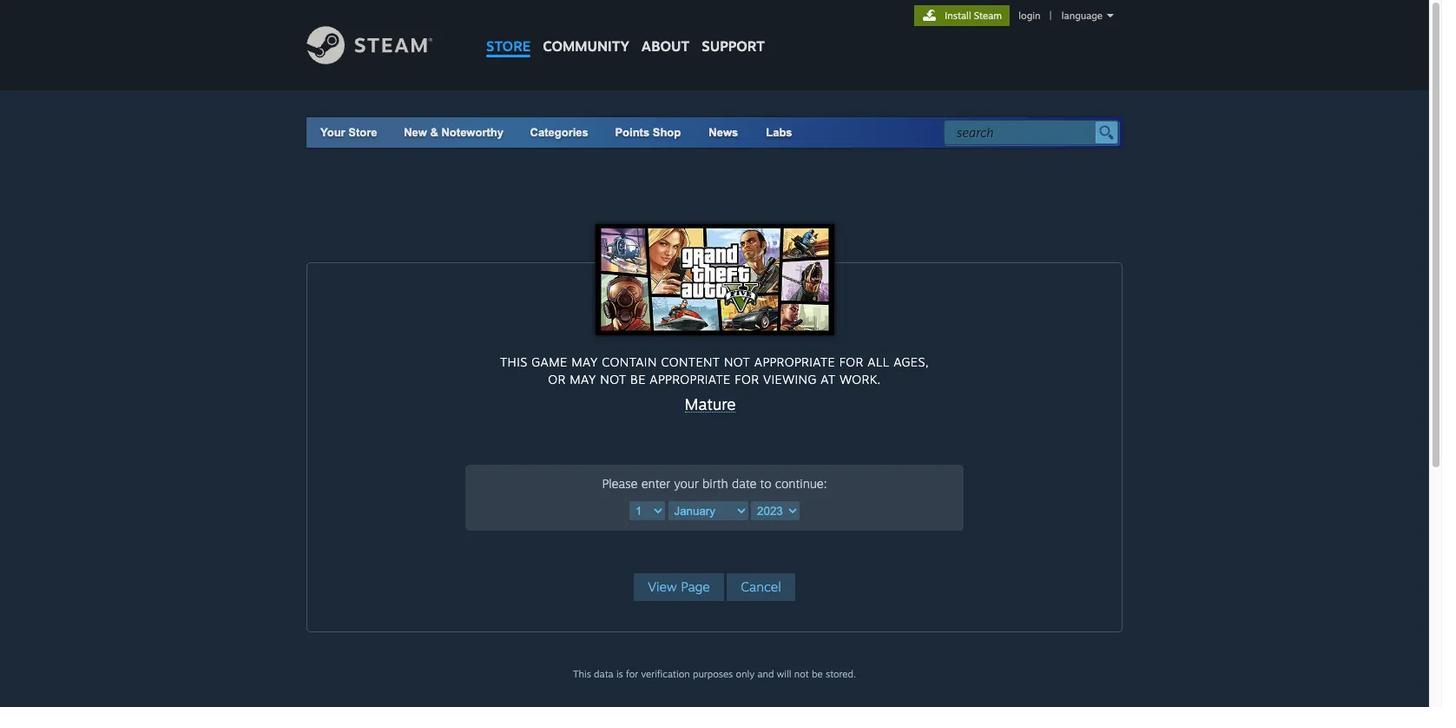 Task type: locate. For each thing, give the bounding box(es) containing it.
points
[[615, 126, 650, 139]]

to
[[761, 476, 772, 491]]

2 horizontal spatial for
[[840, 355, 864, 369]]

support link
[[696, 0, 771, 59]]

this data is for verification purposes only and will not be stored.
[[573, 668, 857, 680]]

ages,
[[894, 355, 929, 369]]

not right content
[[725, 355, 751, 369]]

0 vertical spatial this
[[500, 355, 528, 369]]

login link
[[1016, 10, 1045, 22]]

2 vertical spatial for
[[626, 668, 639, 680]]

store
[[349, 126, 377, 139]]

your
[[321, 126, 345, 139]]

contain
[[602, 355, 657, 369]]

1 vertical spatial this
[[573, 668, 591, 680]]

for
[[840, 355, 864, 369], [735, 372, 760, 387], [626, 668, 639, 680]]

new & noteworthy
[[404, 126, 504, 139]]

appropriate
[[755, 355, 836, 369], [650, 372, 731, 387]]

game
[[532, 355, 568, 369]]

not down contain
[[601, 372, 627, 387]]

1 vertical spatial appropriate
[[650, 372, 731, 387]]

content
[[661, 355, 721, 369]]

this inside this game may contain content not appropriate for all ages, or may not be appropriate for viewing at work.
[[500, 355, 528, 369]]

about
[[642, 37, 690, 55]]

appropriate up "viewing"
[[755, 355, 836, 369]]

this game may contain content not appropriate for all ages, or may not be appropriate for viewing at work.
[[500, 355, 929, 387]]

1 horizontal spatial be
[[812, 668, 823, 680]]

0 horizontal spatial be
[[631, 372, 646, 387]]

your
[[674, 476, 699, 491]]

labs
[[766, 126, 793, 139]]

noteworthy
[[442, 126, 504, 139]]

0 vertical spatial may
[[572, 355, 598, 369]]

community
[[543, 37, 630, 55]]

0 vertical spatial not
[[725, 355, 751, 369]]

1 horizontal spatial this
[[573, 668, 591, 680]]

news
[[709, 126, 739, 139]]

0 vertical spatial be
[[631, 372, 646, 387]]

login | language
[[1019, 10, 1103, 22]]

cancel
[[741, 579, 782, 595]]

news link
[[695, 117, 753, 148]]

and
[[758, 668, 775, 680]]

continue:
[[776, 476, 828, 491]]

page
[[681, 579, 710, 595]]

support
[[702, 37, 765, 55]]

verification
[[642, 668, 690, 680]]

for right is
[[626, 668, 639, 680]]

mature
[[685, 395, 736, 414]]

be
[[631, 372, 646, 387], [812, 668, 823, 680]]

this for this data is for verification purposes only and will not be stored.
[[573, 668, 591, 680]]

1 vertical spatial not
[[601, 372, 627, 387]]

stored.
[[826, 668, 857, 680]]

0 horizontal spatial for
[[626, 668, 639, 680]]

is
[[617, 668, 624, 680]]

search text field
[[957, 122, 1092, 144]]

0 horizontal spatial not
[[601, 372, 627, 387]]

be left the stored.
[[812, 668, 823, 680]]

for left "viewing"
[[735, 372, 760, 387]]

be down contain
[[631, 372, 646, 387]]

may right game
[[572, 355, 598, 369]]

this left the "data"
[[573, 668, 591, 680]]

not
[[725, 355, 751, 369], [601, 372, 627, 387], [795, 668, 809, 680]]

or
[[548, 372, 566, 387]]

categories link
[[530, 126, 589, 139]]

shop
[[653, 126, 681, 139]]

all
[[868, 355, 890, 369]]

may right or
[[570, 372, 597, 387]]

2 horizontal spatial not
[[795, 668, 809, 680]]

enter
[[642, 476, 671, 491]]

1 vertical spatial for
[[735, 372, 760, 387]]

your store
[[321, 126, 377, 139]]

appropriate down content
[[650, 372, 731, 387]]

0 horizontal spatial appropriate
[[650, 372, 731, 387]]

this
[[500, 355, 528, 369], [573, 668, 591, 680]]

0 horizontal spatial this
[[500, 355, 528, 369]]

1 horizontal spatial appropriate
[[755, 355, 836, 369]]

about link
[[636, 0, 696, 59]]

not right will
[[795, 668, 809, 680]]

may
[[572, 355, 598, 369], [570, 372, 597, 387]]

1 horizontal spatial not
[[725, 355, 751, 369]]

this for this game may contain content not appropriate for all ages, or may not be appropriate for viewing at work.
[[500, 355, 528, 369]]

for up work. in the right of the page
[[840, 355, 864, 369]]

this left game
[[500, 355, 528, 369]]



Task type: vqa. For each thing, say whether or not it's contained in the screenshot.
search box
no



Task type: describe. For each thing, give the bounding box(es) containing it.
&
[[430, 126, 439, 139]]

steam
[[975, 10, 1003, 22]]

language
[[1062, 10, 1103, 22]]

new & noteworthy link
[[404, 126, 504, 139]]

will
[[777, 668, 792, 680]]

store
[[486, 37, 531, 55]]

1 vertical spatial may
[[570, 372, 597, 387]]

install steam
[[945, 10, 1003, 22]]

view
[[648, 579, 677, 595]]

please
[[602, 476, 638, 491]]

please enter your birth date to continue:
[[602, 476, 828, 491]]

be inside this game may contain content not appropriate for all ages, or may not be appropriate for viewing at work.
[[631, 372, 646, 387]]

points shop link
[[602, 117, 695, 148]]

categories
[[530, 126, 589, 139]]

your store link
[[321, 126, 377, 139]]

birth
[[703, 476, 729, 491]]

1 vertical spatial be
[[812, 668, 823, 680]]

view page link
[[634, 573, 724, 601]]

community link
[[537, 0, 636, 63]]

login
[[1019, 10, 1041, 22]]

date
[[732, 476, 757, 491]]

|
[[1050, 10, 1052, 22]]

points shop
[[615, 126, 681, 139]]

cancel link
[[727, 573, 796, 601]]

mature link
[[685, 395, 736, 414]]

at
[[821, 372, 836, 387]]

1 horizontal spatial for
[[735, 372, 760, 387]]

purposes
[[693, 668, 733, 680]]

new
[[404, 126, 427, 139]]

2 vertical spatial not
[[795, 668, 809, 680]]

data
[[594, 668, 614, 680]]

viewing
[[764, 372, 817, 387]]

install
[[945, 10, 972, 22]]

labs link
[[753, 117, 807, 148]]

work.
[[840, 372, 882, 387]]

store link
[[480, 0, 537, 63]]

install steam link
[[915, 5, 1010, 26]]

0 vertical spatial appropriate
[[755, 355, 836, 369]]

view page
[[648, 579, 710, 595]]

only
[[736, 668, 755, 680]]

0 vertical spatial for
[[840, 355, 864, 369]]



